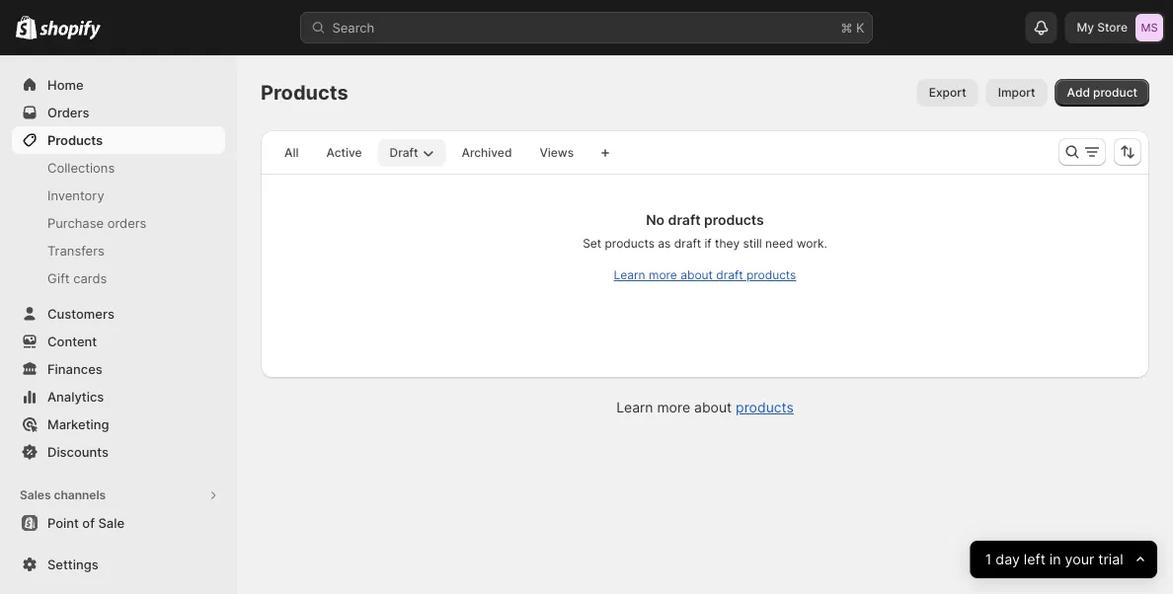 Task type: locate. For each thing, give the bounding box(es) containing it.
learn for learn more about draft products
[[614, 268, 646, 283]]

channels
[[54, 489, 106, 503]]

1 vertical spatial learn
[[617, 400, 653, 416]]

draft
[[668, 212, 701, 229], [674, 237, 702, 251], [716, 268, 744, 283]]

views link
[[528, 139, 586, 167]]

1 horizontal spatial products
[[261, 81, 348, 105]]

1 horizontal spatial shopify image
[[40, 20, 101, 40]]

draft for as
[[674, 237, 702, 251]]

archived
[[462, 146, 512, 160]]

orders link
[[12, 99, 225, 126]]

in
[[1050, 552, 1062, 569]]

your
[[1066, 552, 1095, 569]]

1 vertical spatial draft
[[674, 237, 702, 251]]

tab list
[[269, 138, 590, 167]]

point of sale
[[47, 516, 125, 531]]

still
[[743, 237, 762, 251]]

point
[[47, 516, 79, 531]]

draft right no
[[668, 212, 701, 229]]

⌘
[[841, 20, 853, 35]]

gift
[[47, 271, 70, 286]]

0 vertical spatial learn
[[614, 268, 646, 283]]

more left products link
[[657, 400, 691, 416]]

gift cards
[[47, 271, 107, 286]]

about left products link
[[694, 400, 732, 416]]

home
[[47, 77, 84, 92]]

import button
[[987, 79, 1048, 107]]

point of sale link
[[12, 510, 225, 537]]

sales channels
[[20, 489, 106, 503]]

more down as
[[649, 268, 678, 283]]

products
[[704, 212, 764, 229], [605, 237, 655, 251], [747, 268, 797, 283], [736, 400, 794, 416]]

add
[[1068, 85, 1091, 100]]

1
[[986, 552, 992, 569]]

0 vertical spatial about
[[681, 268, 713, 283]]

1 day left in your trial button
[[971, 541, 1158, 579]]

need
[[766, 237, 794, 251]]

settings
[[47, 557, 98, 572]]

about for draft
[[681, 268, 713, 283]]

products
[[261, 81, 348, 105], [47, 132, 103, 148]]

archived link
[[450, 139, 524, 167]]

discounts
[[47, 445, 109, 460]]

draft down they
[[716, 268, 744, 283]]

orders
[[47, 105, 89, 120]]

active
[[326, 146, 362, 160]]

work.
[[797, 237, 828, 251]]

products up all
[[261, 81, 348, 105]]

learn
[[614, 268, 646, 283], [617, 400, 653, 416]]

draft left if
[[674, 237, 702, 251]]

inventory
[[47, 188, 104, 203]]

2 vertical spatial draft
[[716, 268, 744, 283]]

apps
[[20, 560, 50, 574]]

about
[[681, 268, 713, 283], [694, 400, 732, 416]]

0 horizontal spatial products
[[47, 132, 103, 148]]

purchase orders
[[47, 215, 147, 231]]

0 vertical spatial more
[[649, 268, 678, 283]]

gift cards link
[[12, 265, 225, 292]]

about for products
[[694, 400, 732, 416]]

add product link
[[1056, 79, 1150, 107]]

1 vertical spatial about
[[694, 400, 732, 416]]

1 vertical spatial more
[[657, 400, 691, 416]]

learn more about draft products
[[614, 268, 797, 283]]

search
[[332, 20, 375, 35]]

about down set products as draft if they still need work.
[[681, 268, 713, 283]]

sale
[[98, 516, 125, 531]]

1 vertical spatial products
[[47, 132, 103, 148]]

more for learn more about products
[[657, 400, 691, 416]]

views
[[540, 146, 574, 160]]

more
[[649, 268, 678, 283], [657, 400, 691, 416]]

0 horizontal spatial shopify image
[[16, 15, 37, 39]]

discounts link
[[12, 439, 225, 466]]

collections link
[[12, 154, 225, 182]]

draft
[[390, 146, 418, 160]]

shopify image
[[16, 15, 37, 39], [40, 20, 101, 40]]

products up "collections"
[[47, 132, 103, 148]]

day
[[996, 552, 1021, 569]]



Task type: describe. For each thing, give the bounding box(es) containing it.
no
[[646, 212, 665, 229]]

sales channels button
[[12, 482, 225, 510]]

0 vertical spatial draft
[[668, 212, 701, 229]]

products link
[[736, 400, 794, 416]]

they
[[715, 237, 740, 251]]

finances link
[[12, 356, 225, 383]]

all link
[[273, 139, 311, 167]]

customers
[[47, 306, 115, 322]]

products link
[[12, 126, 225, 154]]

of
[[82, 516, 95, 531]]

store
[[1098, 20, 1128, 35]]

active link
[[315, 139, 374, 167]]

0 vertical spatial products
[[261, 81, 348, 105]]

my
[[1077, 20, 1095, 35]]

cards
[[73, 271, 107, 286]]

transfers link
[[12, 237, 225, 265]]

content
[[47, 334, 97, 349]]

home link
[[12, 71, 225, 99]]

apps button
[[12, 553, 225, 581]]

learn for learn more about products
[[617, 400, 653, 416]]

as
[[658, 237, 671, 251]]

my store
[[1077, 20, 1128, 35]]

analytics link
[[12, 383, 225, 411]]

tab list containing all
[[269, 138, 590, 167]]

export button
[[917, 79, 979, 107]]

⌘ k
[[841, 20, 865, 35]]

customers link
[[12, 300, 225, 328]]

purchase orders link
[[12, 209, 225, 237]]

trial
[[1099, 552, 1124, 569]]

more for learn more about draft products
[[649, 268, 678, 283]]

learn more about products
[[617, 400, 794, 416]]

export
[[929, 85, 967, 100]]

transfers
[[47, 243, 105, 258]]

analytics
[[47, 389, 104, 405]]

collections
[[47, 160, 115, 175]]

add product
[[1068, 85, 1138, 100]]

all
[[285, 146, 299, 160]]

my store image
[[1136, 14, 1164, 41]]

1 day left in your trial
[[986, 552, 1124, 569]]

marketing
[[47, 417, 109, 432]]

purchase
[[47, 215, 104, 231]]

inventory link
[[12, 182, 225, 209]]

k
[[857, 20, 865, 35]]

draft button
[[378, 139, 446, 167]]

set
[[583, 237, 602, 251]]

left
[[1024, 552, 1046, 569]]

product
[[1094, 85, 1138, 100]]

learn more about draft products link
[[614, 268, 797, 283]]

if
[[705, 237, 712, 251]]

marketing link
[[12, 411, 225, 439]]

settings link
[[12, 551, 225, 579]]

content link
[[12, 328, 225, 356]]

no draft products
[[646, 212, 764, 229]]

draft for about
[[716, 268, 744, 283]]

set products as draft if they still need work.
[[583, 237, 828, 251]]

sales
[[20, 489, 51, 503]]

orders
[[107, 215, 147, 231]]

import
[[998, 85, 1036, 100]]

point of sale button
[[0, 510, 237, 537]]

finances
[[47, 362, 103, 377]]



Task type: vqa. For each thing, say whether or not it's contained in the screenshot.
Marketing
yes



